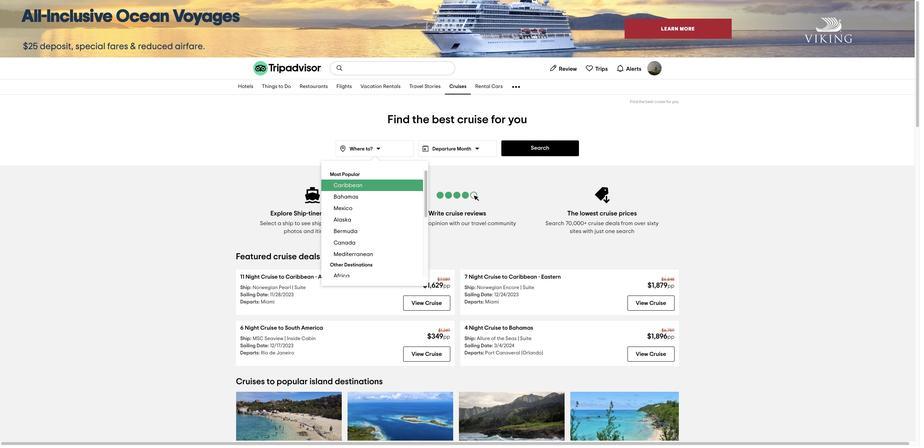 Task type: vqa. For each thing, say whether or not it's contained in the screenshot.


Task type: locate. For each thing, give the bounding box(es) containing it.
flights link
[[332, 79, 356, 95]]

departs: inside ship : msc seaview | inside cabin sailing date: 12/17/2023 departs: rio de janeiro
[[240, 351, 260, 356]]

1 vertical spatial the
[[412, 114, 430, 126]]

of
[[491, 337, 496, 342]]

pp down $1,249
[[444, 335, 450, 340]]

one
[[605, 229, 615, 234]]

ship for $1,629
[[240, 286, 250, 291]]

: inside ship : norwegian pearl | suite sailing date: 11/28/2023 departs: miami
[[250, 286, 252, 291]]

view cruise for $349
[[412, 352, 442, 357]]

reviews
[[465, 211, 486, 217]]

date:
[[257, 293, 269, 298], [481, 293, 493, 298], [257, 344, 269, 349], [481, 344, 493, 349]]

$6,848
[[662, 278, 675, 282]]

| up 12/17/2023 in the bottom left of the page
[[285, 337, 286, 342]]

2 horizontal spatial the
[[639, 100, 645, 104]]

alerts
[[627, 66, 642, 72]]

search
[[617, 229, 635, 234]]

0 horizontal spatial best
[[432, 114, 455, 126]]

norwegian inside ship : norwegian pearl | suite sailing date: 11/28/2023 departs: miami
[[253, 286, 278, 291]]

with
[[450, 221, 460, 227], [583, 229, 594, 234]]

ship
[[283, 221, 294, 227], [312, 221, 323, 227]]

suite right pearl at the left of page
[[295, 286, 306, 291]]

view cruise down '$1,896'
[[636, 352, 667, 357]]

0 horizontal spatial cruises
[[236, 378, 265, 387]]

| for $1,629
[[292, 286, 293, 291]]

pp inside $6,759 $1,896 pp
[[668, 335, 675, 340]]

hotels link
[[234, 79, 258, 95]]

norwegian for $1,879
[[477, 286, 502, 291]]

search image
[[336, 65, 343, 72]]

2 vertical spatial the
[[497, 337, 505, 342]]

suite for $1,629
[[295, 286, 306, 291]]

0 vertical spatial best
[[646, 100, 654, 104]]

| right encore
[[521, 286, 522, 291]]

1 miami from the left
[[261, 300, 275, 305]]

profile picture image
[[647, 61, 662, 76]]

1 norwegian from the left
[[253, 286, 278, 291]]

miami down 12/24/2023
[[485, 300, 499, 305]]

: inside ship : allure of the seas | suite sailing date: 3/4/2024 departs: port canaveral (orlando)
[[475, 337, 476, 342]]

photos
[[284, 229, 302, 234]]

departs: inside 'ship : norwegian encore | suite sailing date: 12/24/2023 departs: miami'
[[465, 300, 484, 305]]

- left "eastern" on the right of page
[[539, 274, 540, 280]]

the inside ship : allure of the seas | suite sailing date: 3/4/2024 departs: port canaveral (orlando)
[[497, 337, 505, 342]]

cruise up of
[[485, 325, 501, 331]]

cruise up one
[[600, 211, 618, 217]]

0 horizontal spatial with
[[450, 221, 460, 227]]

0 horizontal spatial find the best cruise for you
[[388, 114, 527, 126]]

7 night cruise to caribbean - eastern
[[465, 274, 561, 280]]

seas
[[506, 337, 517, 342]]

bahamas up mexico
[[334, 194, 359, 200]]

sixty
[[647, 221, 659, 227]]

ship down 7 at the right of the page
[[465, 286, 475, 291]]

departs: left rio
[[240, 351, 260, 356]]

pp inside $1,249 $349 pp
[[444, 335, 450, 340]]

| inside 'ship : norwegian encore | suite sailing date: 12/24/2023 departs: miami'
[[521, 286, 522, 291]]

1 horizontal spatial miami
[[485, 300, 499, 305]]

$1,249 $349 pp
[[427, 329, 450, 341]]

ship
[[240, 286, 250, 291], [465, 286, 475, 291], [240, 337, 250, 342], [465, 337, 475, 342]]

ship right a
[[283, 221, 294, 227]]

suite inside 'ship : norwegian encore | suite sailing date: 12/24/2023 departs: miami'
[[523, 286, 535, 291]]

view cruise down $1,629
[[412, 301, 442, 306]]

find
[[630, 100, 638, 104], [388, 114, 410, 126]]

suite
[[295, 286, 306, 291], [523, 286, 535, 291], [520, 337, 532, 342]]

cruise up just
[[588, 221, 604, 227]]

3/4/2024
[[495, 344, 515, 349]]

cruise down profile picture at right
[[655, 100, 666, 104]]

msc
[[253, 337, 263, 342]]

miami for $1,879
[[485, 300, 499, 305]]

ship‑tinerary™
[[294, 211, 335, 217]]

1 horizontal spatial deals
[[606, 221, 620, 227]]

cruise down $1,879
[[650, 301, 667, 306]]

ship inside ship : allure of the seas | suite sailing date: 3/4/2024 departs: port canaveral (orlando)
[[465, 337, 475, 342]]

0 horizontal spatial norwegian
[[253, 286, 278, 291]]

norwegian
[[253, 286, 278, 291], [477, 286, 502, 291]]

sailing down 11
[[240, 293, 256, 298]]

norwegian inside 'ship : norwegian encore | suite sailing date: 12/24/2023 departs: miami'
[[477, 286, 502, 291]]

date: left 12/24/2023
[[481, 293, 493, 298]]

bahamas up seas
[[509, 325, 534, 331]]

find the best cruise for you
[[630, 100, 679, 104], [388, 114, 527, 126]]

miami for $1,629
[[261, 300, 275, 305]]

best
[[646, 100, 654, 104], [432, 114, 455, 126]]

write cruise reviews share your opinion with our travel community
[[399, 211, 516, 227]]

date: left 11/28/2023
[[257, 293, 269, 298]]

ship down ship‑tinerary™
[[312, 221, 323, 227]]

: inside 'ship : norwegian encore | suite sailing date: 12/24/2023 departs: miami'
[[475, 286, 476, 291]]

the down travel stories "link"
[[412, 114, 430, 126]]

norwegian up 11/28/2023
[[253, 286, 278, 291]]

sailing down 7 at the right of the page
[[465, 293, 480, 298]]

your
[[416, 221, 427, 227]]

view cruise for $1,896
[[636, 352, 667, 357]]

0 horizontal spatial the
[[412, 114, 430, 126]]

prices
[[619, 211, 637, 217]]

norwegian up 12/24/2023
[[477, 286, 502, 291]]

ship for $1,879
[[465, 286, 475, 291]]

4 night cruise to bahamas
[[465, 325, 534, 331]]

find the best cruise for you down profile picture at right
[[630, 100, 679, 104]]

- left all
[[315, 274, 317, 280]]

suite right encore
[[523, 286, 535, 291]]

to left do
[[279, 84, 284, 89]]

cruise up "our"
[[446, 211, 464, 217]]

4
[[465, 325, 468, 331]]

suite inside ship : allure of the seas | suite sailing date: 3/4/2024 departs: port canaveral (orlando)
[[520, 337, 532, 342]]

find down rentals
[[388, 114, 410, 126]]

to left popular at the bottom left of the page
[[267, 378, 275, 387]]

to up seas
[[503, 325, 508, 331]]

date: inside ship : allure of the seas | suite sailing date: 3/4/2024 departs: port canaveral (orlando)
[[481, 344, 493, 349]]

ship inside ship : norwegian pearl | suite sailing date: 11/28/2023 departs: miami
[[240, 286, 250, 291]]

0 vertical spatial find
[[630, 100, 638, 104]]

cruise inside write cruise reviews share your opinion with our travel community
[[446, 211, 464, 217]]

0 vertical spatial with
[[450, 221, 460, 227]]

the right of
[[497, 337, 505, 342]]

1 vertical spatial bahamas
[[509, 325, 534, 331]]

departs: down 11
[[240, 300, 260, 305]]

suite inside ship : norwegian pearl | suite sailing date: 11/28/2023 departs: miami
[[295, 286, 306, 291]]

alerts link
[[614, 61, 645, 76]]

0 horizontal spatial for
[[491, 114, 506, 126]]

1 - from the left
[[315, 274, 317, 280]]

ship inside ship : msc seaview | inside cabin sailing date: 12/17/2023 departs: rio de janeiro
[[240, 337, 250, 342]]

caribbean down popular
[[334, 183, 363, 188]]

bermuda
[[334, 229, 358, 234]]

departs: left port
[[465, 351, 484, 356]]

to left see
[[295, 221, 300, 227]]

deals up one
[[606, 221, 620, 227]]

1 horizontal spatial for
[[667, 100, 672, 104]]

alaska
[[334, 217, 351, 223]]

with left just
[[583, 229, 594, 234]]

a
[[278, 221, 281, 227]]

0 vertical spatial bahamas
[[334, 194, 359, 200]]

: for $1,879
[[475, 286, 476, 291]]

sailing down allure
[[465, 344, 480, 349]]

travel stories link
[[405, 79, 445, 95]]

america
[[301, 325, 323, 331]]

mexico
[[334, 206, 353, 211]]

sites
[[570, 229, 582, 234]]

1 vertical spatial find the best cruise for you
[[388, 114, 527, 126]]

1 horizontal spatial best
[[646, 100, 654, 104]]

cruises for cruises to popular island destinations
[[236, 378, 265, 387]]

cruises
[[450, 84, 467, 89], [236, 378, 265, 387]]

ship for $1,896
[[465, 337, 475, 342]]

view for $1,896
[[636, 352, 649, 357]]

0 horizontal spatial -
[[315, 274, 317, 280]]

with left "our"
[[450, 221, 460, 227]]

$1,629
[[423, 282, 444, 289]]

cruise up 11 night cruise to caribbean - all on the bottom left of the page
[[273, 253, 297, 261]]

deals up all
[[299, 253, 320, 261]]

pp
[[444, 284, 450, 289], [668, 284, 675, 289], [444, 335, 450, 340], [668, 335, 675, 340]]

pp down $6,759
[[668, 335, 675, 340]]

1 horizontal spatial find
[[630, 100, 638, 104]]

where
[[350, 147, 365, 152]]

1 vertical spatial search
[[546, 221, 565, 227]]

explore ship‑tinerary™ pages select a ship to see ship details, reviews, photos and itineraries
[[260, 211, 366, 234]]

pp down $7,089
[[444, 284, 450, 289]]

night right the 4
[[469, 325, 483, 331]]

date: up port
[[481, 344, 493, 349]]

vacation
[[361, 84, 382, 89]]

2 miami from the left
[[485, 300, 499, 305]]

2 norwegian from the left
[[477, 286, 502, 291]]

1 vertical spatial with
[[583, 229, 594, 234]]

night right 11
[[246, 274, 260, 280]]

night for $1,629
[[246, 274, 260, 280]]

11/28/2023
[[270, 293, 294, 298]]

0 vertical spatial cruises
[[450, 84, 467, 89]]

caribbean for $1,629
[[286, 274, 314, 280]]

cruise
[[261, 274, 278, 280], [484, 274, 501, 280], [425, 301, 442, 306], [650, 301, 667, 306], [260, 325, 277, 331], [485, 325, 501, 331], [425, 352, 442, 357], [650, 352, 667, 357]]

sailing inside ship : norwegian pearl | suite sailing date: 11/28/2023 departs: miami
[[240, 293, 256, 298]]

1 vertical spatial find
[[388, 114, 410, 126]]

1 vertical spatial for
[[491, 114, 506, 126]]

from
[[621, 221, 633, 227]]

0 vertical spatial the
[[639, 100, 645, 104]]

| inside ship : msc seaview | inside cabin sailing date: 12/17/2023 departs: rio de janeiro
[[285, 337, 286, 342]]

view cruise for $1,879
[[636, 301, 667, 306]]

restaurants
[[300, 84, 328, 89]]

ship down 6
[[240, 337, 250, 342]]

caribbean up encore
[[509, 274, 537, 280]]

| right pearl at the left of page
[[292, 286, 293, 291]]

sailing inside ship : allure of the seas | suite sailing date: 3/4/2024 departs: port canaveral (orlando)
[[465, 344, 480, 349]]

pp inside $7,089 $1,629 pp
[[444, 284, 450, 289]]

cruise down $349
[[425, 352, 442, 357]]

the
[[568, 211, 579, 217]]

ship down the 4
[[465, 337, 475, 342]]

| for $349
[[285, 337, 286, 342]]

1 horizontal spatial with
[[583, 229, 594, 234]]

search
[[531, 145, 550, 151], [546, 221, 565, 227]]

deals inside "the lowest cruise prices search 70,000+ cruise deals from over sixty sites with just one search"
[[606, 221, 620, 227]]

1 horizontal spatial norwegian
[[477, 286, 502, 291]]

sailing down msc at the left bottom
[[240, 344, 256, 349]]

vacation rentals link
[[356, 79, 405, 95]]

miami down 11/28/2023
[[261, 300, 275, 305]]

caribbean
[[334, 183, 363, 188], [286, 274, 314, 280], [509, 274, 537, 280]]

6
[[240, 325, 244, 331]]

1 vertical spatial deals
[[299, 253, 320, 261]]

vacation rentals
[[361, 84, 401, 89]]

1 vertical spatial cruises
[[236, 378, 265, 387]]

ship for $349
[[240, 337, 250, 342]]

pp down $6,848
[[668, 284, 675, 289]]

advertisement region
[[0, 0, 915, 58]]

caribbean up pearl at the left of page
[[286, 274, 314, 280]]

0 horizontal spatial bahamas
[[334, 194, 359, 200]]

encore
[[503, 286, 520, 291]]

0 vertical spatial deals
[[606, 221, 620, 227]]

miami inside 'ship : norwegian encore | suite sailing date: 12/24/2023 departs: miami'
[[485, 300, 499, 305]]

view
[[412, 301, 424, 306], [636, 301, 649, 306], [412, 352, 424, 357], [636, 352, 649, 357]]

1 horizontal spatial the
[[497, 337, 505, 342]]

cruises inside "link"
[[450, 84, 467, 89]]

view cruise for $1,629
[[412, 301, 442, 306]]

2 - from the left
[[539, 274, 540, 280]]

the down alerts
[[639, 100, 645, 104]]

None search field
[[330, 62, 455, 75]]

$349
[[427, 333, 444, 341]]

miami inside ship : norwegian pearl | suite sailing date: 11/28/2023 departs: miami
[[261, 300, 275, 305]]

just
[[595, 229, 604, 234]]

1 horizontal spatial ship
[[312, 221, 323, 227]]

find down alerts
[[630, 100, 638, 104]]

allure
[[477, 337, 490, 342]]

featured cruise deals
[[236, 253, 320, 261]]

0 vertical spatial find the best cruise for you
[[630, 100, 679, 104]]

ship down 11
[[240, 286, 250, 291]]

: for $1,896
[[475, 337, 476, 342]]

best down profile picture at right
[[646, 100, 654, 104]]

0 horizontal spatial caribbean
[[286, 274, 314, 280]]

1 horizontal spatial -
[[539, 274, 540, 280]]

: inside ship : msc seaview | inside cabin sailing date: 12/17/2023 departs: rio de janeiro
[[250, 337, 252, 342]]

suite right seas
[[520, 337, 532, 342]]

pages
[[337, 211, 355, 217]]

to left south
[[278, 325, 284, 331]]

0 vertical spatial you
[[673, 100, 679, 104]]

date: up rio
[[257, 344, 269, 349]]

cruises left rental
[[450, 84, 467, 89]]

view cruise down $1,879
[[636, 301, 667, 306]]

find the best cruise for you up departure month on the top of the page
[[388, 114, 527, 126]]

best up departure
[[432, 114, 455, 126]]

0 horizontal spatial you
[[508, 114, 527, 126]]

date: inside ship : msc seaview | inside cabin sailing date: 12/17/2023 departs: rio de janeiro
[[257, 344, 269, 349]]

1 horizontal spatial cruises
[[450, 84, 467, 89]]

view cruise down $349
[[412, 352, 442, 357]]

6 night cruise to south america
[[240, 325, 323, 331]]

with inside write cruise reviews share your opinion with our travel community
[[450, 221, 460, 227]]

rental cars
[[475, 84, 503, 89]]

pp for $349
[[444, 335, 450, 340]]

0 horizontal spatial find
[[388, 114, 410, 126]]

departs: down 7 at the right of the page
[[465, 300, 484, 305]]

$7,089 $1,629 pp
[[423, 278, 450, 289]]

pp inside $6,848 $1,879 pp
[[668, 284, 675, 289]]

ship inside 'ship : norwegian encore | suite sailing date: 12/24/2023 departs: miami'
[[465, 286, 475, 291]]

night right 7 at the right of the page
[[469, 274, 483, 280]]

miami
[[261, 300, 275, 305], [485, 300, 499, 305]]

70,000+
[[566, 221, 587, 227]]

cruises down rio
[[236, 378, 265, 387]]

popular
[[277, 378, 308, 387]]

| right seas
[[518, 337, 519, 342]]

rio
[[261, 351, 268, 356]]

0 horizontal spatial ship
[[283, 221, 294, 227]]

with inside "the lowest cruise prices search 70,000+ cruise deals from over sixty sites with just one search"
[[583, 229, 594, 234]]

caribbean for $1,879
[[509, 274, 537, 280]]

| inside ship : norwegian pearl | suite sailing date: 11/28/2023 departs: miami
[[292, 286, 293, 291]]

1 vertical spatial you
[[508, 114, 527, 126]]

2 horizontal spatial caribbean
[[509, 274, 537, 280]]

night right 6
[[245, 325, 259, 331]]

sailing inside ship : msc seaview | inside cabin sailing date: 12/17/2023 departs: rio de janeiro
[[240, 344, 256, 349]]

0 horizontal spatial miami
[[261, 300, 275, 305]]



Task type: describe. For each thing, give the bounding box(es) containing it.
cabin
[[302, 337, 316, 342]]

review link
[[547, 61, 580, 76]]

trips link
[[583, 61, 611, 76]]

12/24/2023
[[495, 293, 519, 298]]

canaveral
[[496, 351, 520, 356]]

details,
[[324, 221, 344, 227]]

to up encore
[[502, 274, 508, 280]]

eastern
[[542, 274, 561, 280]]

cruise up seaview
[[260, 325, 277, 331]]

: for $1,629
[[250, 286, 252, 291]]

night for $349
[[245, 325, 259, 331]]

ship : norwegian encore | suite sailing date: 12/24/2023 departs: miami
[[465, 286, 535, 305]]

explore
[[271, 211, 293, 217]]

to?
[[366, 147, 373, 152]]

date: inside ship : norwegian pearl | suite sailing date: 11/28/2023 departs: miami
[[257, 293, 269, 298]]

hotels
[[238, 84, 253, 89]]

| for $1,879
[[521, 286, 522, 291]]

travel
[[409, 84, 424, 89]]

cars
[[492, 84, 503, 89]]

cruises link
[[445, 79, 471, 95]]

trips
[[596, 66, 608, 72]]

date: inside 'ship : norwegian encore | suite sailing date: 12/24/2023 departs: miami'
[[481, 293, 493, 298]]

departs: inside ship : allure of the seas | suite sailing date: 3/4/2024 departs: port canaveral (orlando)
[[465, 351, 484, 356]]

other
[[330, 263, 343, 268]]

south
[[285, 325, 300, 331]]

departure
[[433, 147, 456, 152]]

travel stories
[[409, 84, 441, 89]]

over
[[635, 221, 646, 227]]

cruises for cruises
[[450, 84, 467, 89]]

- for $1,879
[[539, 274, 540, 280]]

night for $1,896
[[469, 325, 483, 331]]

write
[[429, 211, 444, 217]]

where to?
[[350, 147, 373, 152]]

search inside "the lowest cruise prices search 70,000+ cruise deals from over sixty sites with just one search"
[[546, 221, 565, 227]]

to up pearl at the left of page
[[279, 274, 285, 280]]

community
[[488, 221, 516, 227]]

most
[[330, 172, 341, 177]]

1 ship from the left
[[283, 221, 294, 227]]

sailing inside 'ship : norwegian encore | suite sailing date: 12/24/2023 departs: miami'
[[465, 293, 480, 298]]

reviews,
[[345, 221, 366, 227]]

0 vertical spatial search
[[531, 145, 550, 151]]

view for $1,879
[[636, 301, 649, 306]]

- for $1,629
[[315, 274, 317, 280]]

lowest
[[580, 211, 599, 217]]

| inside ship : allure of the seas | suite sailing date: 3/4/2024 departs: port canaveral (orlando)
[[518, 337, 519, 342]]

travel
[[472, 221, 487, 227]]

see
[[302, 221, 311, 227]]

month
[[457, 147, 472, 152]]

review
[[559, 66, 577, 72]]

0 vertical spatial for
[[667, 100, 672, 104]]

rentals
[[383, 84, 401, 89]]

select
[[260, 221, 277, 227]]

pp for $1,629
[[444, 284, 450, 289]]

all
[[318, 274, 325, 280]]

1 vertical spatial best
[[432, 114, 455, 126]]

inside
[[287, 337, 301, 342]]

featured
[[236, 253, 272, 261]]

cruise up ship : norwegian pearl | suite sailing date: 11/28/2023 departs: miami
[[261, 274, 278, 280]]

7
[[465, 274, 468, 280]]

(orlando)
[[522, 351, 543, 356]]

ship : norwegian pearl | suite sailing date: 11/28/2023 departs: miami
[[240, 286, 306, 305]]

: for $349
[[250, 337, 252, 342]]

pp for $1,879
[[668, 284, 675, 289]]

view for $349
[[412, 352, 424, 357]]

ship : msc seaview | inside cabin sailing date: 12/17/2023 departs: rio de janeiro
[[240, 337, 316, 356]]

to inside explore ship‑tinerary™ pages select a ship to see ship details, reviews, photos and itineraries
[[295, 221, 300, 227]]

cruise up 'ship : norwegian encore | suite sailing date: 12/24/2023 departs: miami' in the right of the page
[[484, 274, 501, 280]]

1 horizontal spatial you
[[673, 100, 679, 104]]

pp for $1,896
[[668, 335, 675, 340]]

1 horizontal spatial bahamas
[[509, 325, 534, 331]]

ship : allure of the seas | suite sailing date: 3/4/2024 departs: port canaveral (orlando)
[[465, 337, 543, 356]]

itineraries
[[315, 229, 342, 234]]

mediterranean
[[334, 252, 373, 257]]

do
[[285, 84, 291, 89]]

pearl
[[279, 286, 291, 291]]

most popular
[[330, 172, 360, 177]]

the lowest cruise prices search 70,000+ cruise deals from over sixty sites with just one search
[[546, 211, 659, 234]]

departure month
[[433, 147, 472, 152]]

suite for $1,879
[[523, 286, 535, 291]]

canada
[[334, 240, 356, 246]]

de
[[269, 351, 276, 356]]

things to do link
[[258, 79, 295, 95]]

2 ship from the left
[[312, 221, 323, 227]]

share
[[399, 221, 414, 227]]

$1,249
[[439, 329, 450, 333]]

$7,089
[[438, 278, 450, 282]]

cruise down $1,629
[[425, 301, 442, 306]]

other destinations
[[330, 263, 373, 268]]

norwegian for $1,629
[[253, 286, 278, 291]]

destinations
[[335, 378, 383, 387]]

port
[[485, 351, 495, 356]]

things
[[262, 84, 278, 89]]

things to do
[[262, 84, 291, 89]]

flights
[[337, 84, 352, 89]]

seaview
[[265, 337, 283, 342]]

0 horizontal spatial deals
[[299, 253, 320, 261]]

$1,896
[[648, 333, 668, 341]]

our
[[461, 221, 470, 227]]

night for $1,879
[[469, 274, 483, 280]]

1 horizontal spatial caribbean
[[334, 183, 363, 188]]

destinations
[[345, 263, 373, 268]]

restaurants link
[[295, 79, 332, 95]]

popular
[[342, 172, 360, 177]]

island
[[310, 378, 333, 387]]

view for $1,629
[[412, 301, 424, 306]]

cruise down '$1,896'
[[650, 352, 667, 357]]

opinion
[[429, 221, 448, 227]]

$6,759 $1,896 pp
[[648, 329, 675, 341]]

departs: inside ship : norwegian pearl | suite sailing date: 11/28/2023 departs: miami
[[240, 300, 260, 305]]

tripadvisor image
[[253, 61, 321, 76]]

11 night cruise to caribbean - all
[[240, 274, 325, 280]]

cruise up month
[[457, 114, 489, 126]]

11
[[240, 274, 244, 280]]

1 horizontal spatial find the best cruise for you
[[630, 100, 679, 104]]



